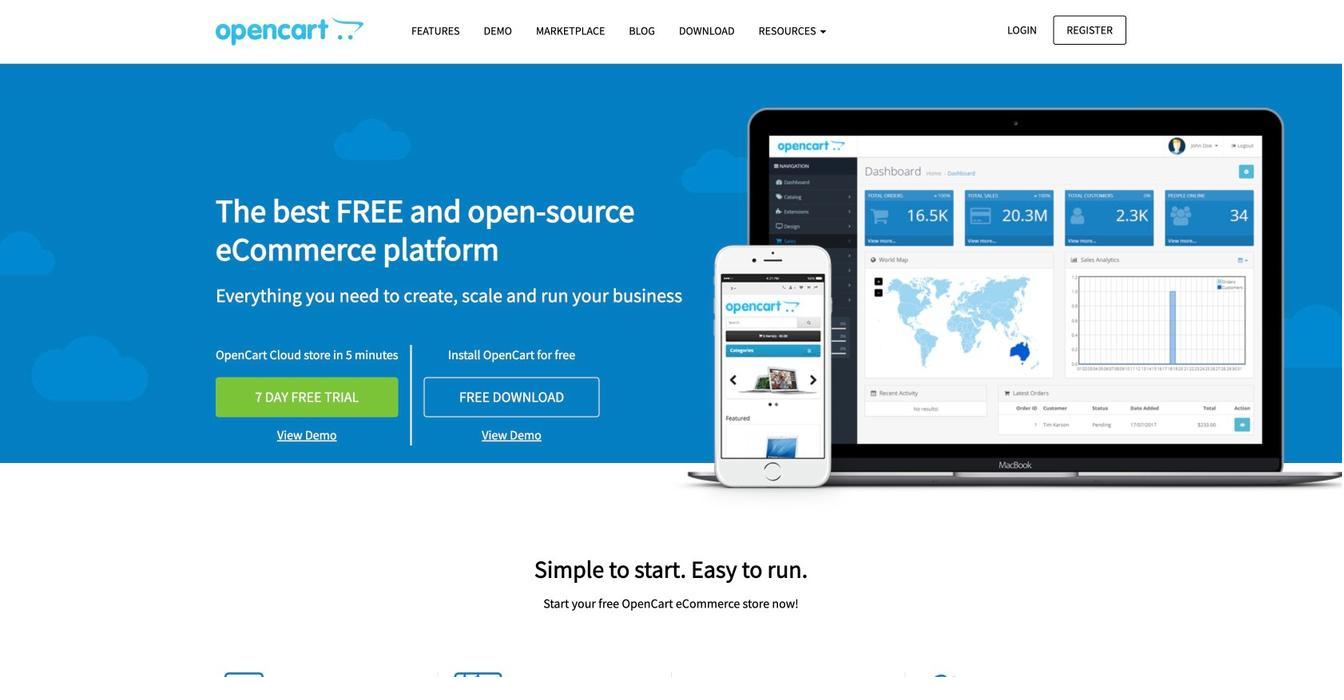 Task type: vqa. For each thing, say whether or not it's contained in the screenshot.
'angle right' icon
no



Task type: locate. For each thing, give the bounding box(es) containing it.
opencart - open source shopping cart solution image
[[216, 17, 364, 46]]



